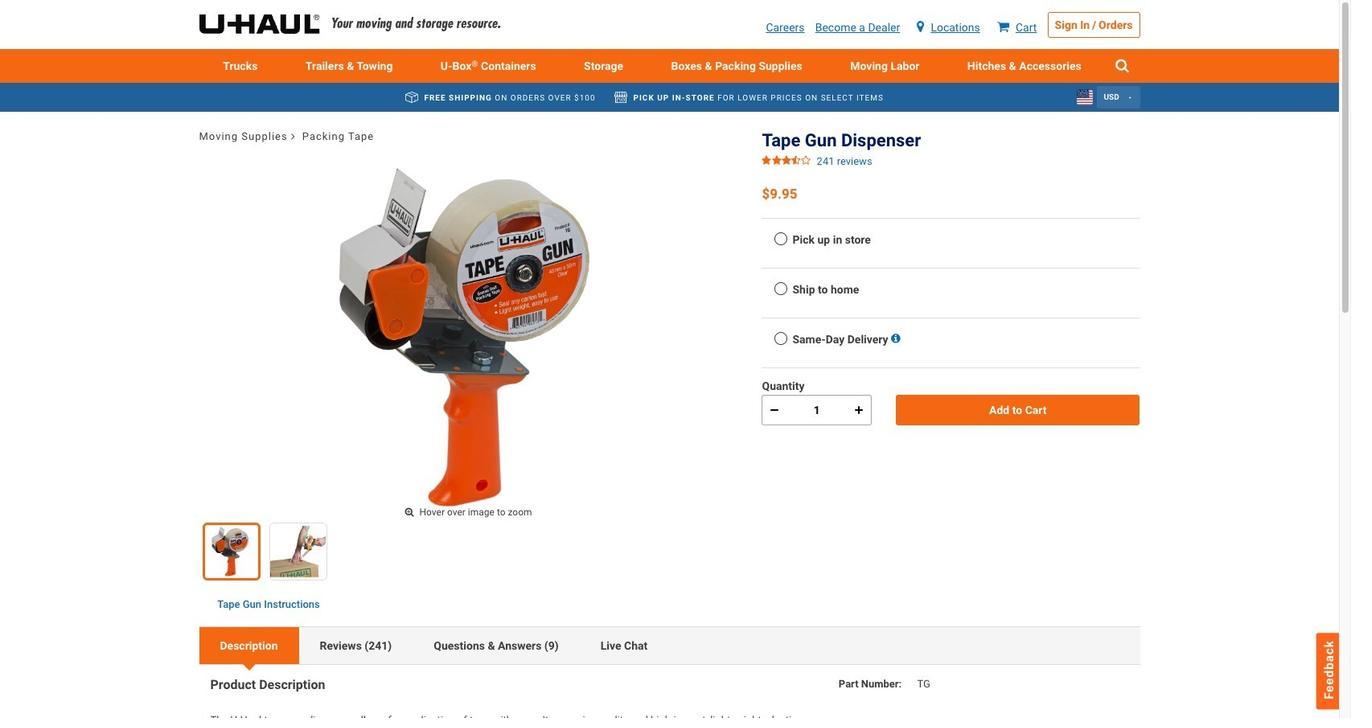 Task type: describe. For each thing, give the bounding box(es) containing it.
pickup icon image
[[614, 92, 627, 103]]

3.5 out of 5 stars element
[[762, 154, 811, 170]]

5 menu item from the left
[[826, 49, 944, 83]]

6 menu item from the left
[[944, 49, 1105, 83]]



Task type: locate. For each thing, give the bounding box(es) containing it.
1 menu item from the left
[[199, 49, 282, 83]]

tab list
[[199, 627, 1140, 665]]

menu
[[199, 49, 1140, 83]]

more information image
[[891, 334, 901, 344]]

tab panel
[[198, 665, 1141, 718]]

3 menu item from the left
[[560, 49, 647, 83]]

shipping icon image
[[405, 92, 418, 103]]

2 menu item from the left
[[282, 49, 417, 83]]

menu item
[[199, 49, 282, 83], [282, 49, 417, 83], [560, 49, 647, 83], [647, 49, 826, 83], [826, 49, 944, 83], [944, 49, 1105, 83]]

None number field
[[762, 395, 872, 426]]

banner
[[0, 0, 1339, 83]]

angle right image
[[291, 131, 296, 142]]

4 menu item from the left
[[647, 49, 826, 83]]



Task type: vqa. For each thing, say whether or not it's contained in the screenshot.
first U-Haul U-Box Container Icon from left
no



